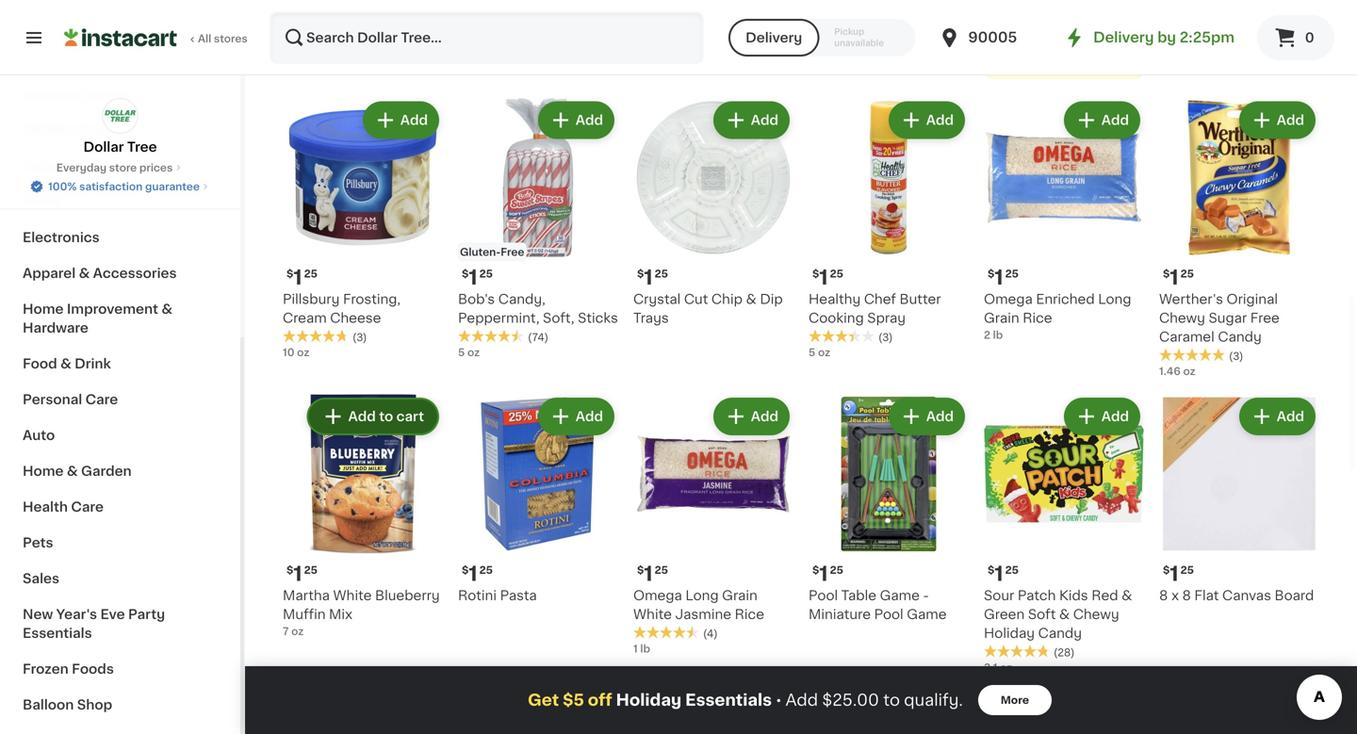 Task type: describe. For each thing, give the bounding box(es) containing it.
canvas
[[1223, 589, 1272, 602]]

lb inside omega enriched long grain rice 2 lb
[[993, 330, 1003, 340]]

store
[[109, 163, 137, 173]]

1 for pillsbury frosting, cream cheese
[[293, 268, 302, 288]]

25 for werther's original chewy sugar free caramel candy
[[1181, 269, 1194, 279]]

floral link
[[11, 184, 229, 220]]

gluten-
[[460, 247, 501, 257]]

25 for bob's candy, peppermint, soft, sticks
[[479, 269, 493, 279]]

new year's eve party essentials
[[23, 608, 165, 640]]

home for home & garden
[[23, 465, 64, 478]]

soft
[[1028, 608, 1056, 621]]

sour
[[984, 589, 1015, 602]]

candy,
[[498, 293, 546, 306]]

everyday
[[56, 163, 107, 173]]

& right red
[[1122, 589, 1133, 602]]

1 for omega enriched long grain rice
[[995, 268, 1004, 288]]

free inside werther's original chewy sugar free caramel candy
[[1251, 312, 1280, 325]]

$ 1 25 for omega enriched long grain rice
[[988, 268, 1019, 288]]

food
[[23, 357, 57, 370]]

add button for healthy chef butter cooking spray
[[891, 103, 963, 137]]

& inside home improvement & hardware
[[161, 303, 173, 316]]

butter
[[900, 293, 941, 306]]

care for health care
[[71, 501, 104, 514]]

25 for omega enriched long grain rice
[[1005, 269, 1019, 279]]

25 for rotini pasta
[[479, 565, 493, 576]]

instacart logo image
[[64, 26, 177, 49]]

bob's
[[458, 293, 495, 306]]

1 for crystal cut chip & dip trays
[[644, 268, 653, 288]]

balloon shop link
[[11, 687, 229, 723]]

1 for sour patch kids red & green soft & chewy holiday candy
[[995, 564, 1004, 584]]

chef
[[864, 293, 896, 306]]

flat
[[1195, 589, 1219, 602]]

frosting,
[[343, 293, 401, 306]]

add button for pillsbury frosting, cream cheese
[[365, 103, 437, 137]]

$ for rotini pasta
[[462, 565, 469, 576]]

original
[[1227, 293, 1278, 306]]

$ 1 25 for martha white blueberry muffin mix
[[287, 564, 318, 584]]

1 for omega long grain white jasmine rice
[[644, 564, 653, 584]]

apparel
[[23, 267, 76, 280]]

blueberry
[[375, 589, 440, 602]]

$ 1 25 for bob's candy, peppermint, soft, sticks
[[462, 268, 493, 288]]

crystal
[[633, 293, 681, 306]]

0 horizontal spatial pool
[[809, 589, 838, 602]]

1 vertical spatial lb
[[640, 644, 650, 654]]

25 for omega long grain white jasmine rice
[[655, 565, 668, 576]]

1 8 from the left
[[1159, 589, 1168, 602]]

25 for sour patch kids red & green soft & chewy holiday candy
[[1005, 565, 1019, 576]]

holiday inside the "sour patch kids red & green soft & chewy holiday candy"
[[984, 627, 1035, 640]]

werther's
[[1159, 293, 1224, 306]]

dollar tree
[[83, 140, 157, 154]]

5 for healthy chef butter cooking spray
[[809, 347, 816, 358]]

many in stock button
[[984, 0, 1144, 43]]

sporting goods link
[[11, 76, 229, 112]]

chewy inside the "sour patch kids red & green soft & chewy holiday candy"
[[1073, 608, 1120, 621]]

kids
[[1060, 589, 1088, 602]]

100% satisfaction guarantee
[[48, 181, 200, 192]]

oz for sticks
[[468, 347, 480, 358]]

soft,
[[543, 312, 575, 325]]

1 horizontal spatial pool
[[874, 608, 904, 621]]

shop
[[77, 699, 112, 712]]

guarantee
[[145, 181, 200, 192]]

25 for pool table game - miniature pool game
[[830, 565, 844, 576]]

cooking
[[809, 312, 864, 325]]

year's
[[56, 608, 97, 621]]

$5
[[563, 692, 584, 708]]

garden
[[81, 465, 132, 478]]

cart
[[396, 410, 424, 423]]

add button for omega enriched long grain rice
[[1066, 103, 1139, 137]]

7
[[283, 626, 289, 637]]

90005
[[968, 31, 1017, 44]]

electronics
[[23, 231, 100, 244]]

1 lb
[[633, 644, 650, 654]]

board
[[1275, 589, 1314, 602]]

patch
[[1018, 589, 1056, 602]]

delivery for delivery
[[746, 31, 802, 44]]

1.46
[[1159, 366, 1181, 377]]

party & gift supplies
[[23, 159, 165, 173]]

$ 1 25 for omega long grain white jasmine rice
[[637, 564, 668, 584]]

$ for bob's candy, peppermint, soft, sticks
[[462, 269, 469, 279]]

3.1 oz
[[984, 663, 1013, 673]]

add button for werther's original chewy sugar free caramel candy
[[1241, 103, 1314, 137]]

1 for pool table game - miniature pool game
[[820, 564, 828, 584]]

to inside button
[[379, 410, 393, 423]]

delivery for delivery by 2:25pm
[[1094, 31, 1154, 44]]

sour patch kids red & green soft & chewy holiday candy
[[984, 589, 1133, 640]]

green
[[984, 608, 1025, 621]]

-
[[923, 589, 929, 602]]

add inside treatment tracker modal dialog
[[786, 692, 818, 708]]

gluten-free
[[460, 247, 525, 257]]

personal care link
[[11, 382, 229, 418]]

10 oz
[[283, 347, 309, 358]]

chewy inside werther's original chewy sugar free caramel candy
[[1159, 312, 1206, 325]]

omega enriched long grain rice 2 lb
[[984, 293, 1132, 340]]

health care
[[23, 501, 104, 514]]

frozen foods link
[[11, 651, 229, 687]]

25 for martha white blueberry muffin mix
[[304, 565, 318, 576]]

white inside martha white blueberry muffin mix 7 oz
[[333, 589, 372, 602]]

sales link
[[11, 561, 229, 597]]

$ 1 25 for healthy chef butter cooking spray
[[813, 268, 844, 288]]

2 8 from the left
[[1183, 589, 1191, 602]]

add button for 8 x 8 flat canvas board
[[1241, 400, 1314, 434]]

more button
[[978, 685, 1052, 715]]

oz for spray
[[818, 347, 831, 358]]

$ 1 25 for rotini pasta
[[462, 564, 493, 584]]

sticks
[[578, 312, 618, 325]]

all stores
[[198, 33, 248, 44]]

omega for grain
[[984, 293, 1033, 306]]

table
[[841, 589, 877, 602]]

1 for healthy chef butter cooking spray
[[820, 268, 828, 288]]

goods
[[85, 88, 130, 101]]

home for home improvement & hardware
[[23, 303, 64, 316]]

grain inside omega enriched long grain rice 2 lb
[[984, 312, 1020, 325]]

rice inside omega enriched long grain rice 2 lb
[[1023, 312, 1053, 325]]

& right the apparel
[[79, 267, 90, 280]]

martha
[[283, 589, 330, 602]]

qualify.
[[904, 692, 963, 708]]

pillsbury
[[283, 293, 340, 306]]

5 for bob's candy, peppermint, soft, sticks
[[458, 347, 465, 358]]

red
[[1092, 589, 1119, 602]]

dollar tree link
[[83, 98, 157, 156]]

25 for pillsbury frosting, cream cheese
[[304, 269, 318, 279]]

home improvement & hardware link
[[11, 291, 229, 346]]

1.46 oz
[[1159, 366, 1196, 377]]

3.1
[[984, 663, 998, 673]]

rotini
[[458, 589, 497, 602]]

$ 1 25 for pillsbury frosting, cream cheese
[[287, 268, 318, 288]]

home improvement & hardware
[[23, 303, 173, 335]]

1 for werther's original chewy sugar free caramel candy
[[1170, 268, 1179, 288]]

$ 1 25 for pool table game - miniature pool game
[[813, 564, 844, 584]]

get $5 off holiday essentials • add $25.00 to qualify.
[[528, 692, 963, 708]]

candy inside the "sour patch kids red & green soft & chewy holiday candy"
[[1038, 627, 1082, 640]]

werther's original chewy sugar free caramel candy
[[1159, 293, 1280, 344]]

jasmine
[[675, 608, 732, 621]]

100% satisfaction guarantee button
[[29, 175, 211, 194]]

Search field
[[271, 13, 702, 62]]

& left garden
[[67, 465, 78, 478]]

eve
[[100, 608, 125, 621]]



Task type: locate. For each thing, give the bounding box(es) containing it.
0 horizontal spatial free
[[501, 247, 525, 257]]

add button
[[365, 103, 437, 137], [540, 103, 613, 137], [715, 103, 788, 137], [891, 103, 963, 137], [1066, 103, 1139, 137], [1241, 103, 1314, 137], [540, 400, 613, 434], [715, 400, 788, 434], [891, 400, 963, 434], [1066, 400, 1139, 434], [1241, 400, 1314, 434], [540, 696, 613, 730], [715, 696, 788, 730], [891, 696, 963, 730], [1241, 696, 1314, 730]]

$ for werther's original chewy sugar free caramel candy
[[1163, 269, 1170, 279]]

all stores link
[[64, 11, 249, 64]]

$ up healthy
[[813, 269, 820, 279]]

oz right 3.1
[[1000, 663, 1013, 673]]

floral
[[23, 195, 60, 208]]

pool up miniature
[[809, 589, 838, 602]]

party up 100%
[[23, 159, 59, 173]]

enriched
[[1036, 293, 1095, 306]]

$ 1 25 up '2'
[[988, 268, 1019, 288]]

supplies up the 'dollar'
[[79, 123, 138, 137]]

8 x 8 flat canvas board
[[1159, 589, 1314, 602]]

holiday right "off"
[[616, 692, 682, 708]]

0 horizontal spatial long
[[686, 589, 719, 602]]

essentials for party
[[23, 627, 92, 640]]

product group containing many in stock
[[984, 0, 1144, 79]]

1 up "pillsbury"
[[293, 268, 302, 288]]

25 for healthy chef butter cooking spray
[[830, 269, 844, 279]]

$ up miniature
[[813, 565, 820, 576]]

rice down the 'enriched'
[[1023, 312, 1053, 325]]

& right food
[[60, 357, 71, 370]]

1 for rotini pasta
[[469, 564, 478, 584]]

food & drink
[[23, 357, 111, 370]]

treatment tracker modal dialog
[[245, 666, 1357, 734]]

25 up healthy
[[830, 269, 844, 279]]

0 vertical spatial essentials
[[23, 627, 92, 640]]

holiday down green
[[984, 627, 1035, 640]]

essentials left •
[[685, 692, 772, 708]]

personal care
[[23, 393, 118, 406]]

omega inside omega long grain white jasmine rice
[[633, 589, 682, 602]]

& up 100%
[[63, 159, 74, 173]]

1 up x
[[1170, 564, 1179, 584]]

1 up werther's
[[1170, 268, 1179, 288]]

free down original
[[1251, 312, 1280, 325]]

1 vertical spatial grain
[[722, 589, 758, 602]]

0 vertical spatial candy
[[1218, 330, 1262, 344]]

10
[[283, 347, 295, 358]]

$ 1 25 up "pillsbury"
[[287, 268, 318, 288]]

oz right 1.46
[[1184, 366, 1196, 377]]

auto
[[23, 429, 55, 442]]

1 horizontal spatial 5 oz
[[809, 347, 831, 358]]

home up hardware
[[23, 303, 64, 316]]

oz for &
[[1000, 663, 1013, 673]]

$ for omega long grain white jasmine rice
[[637, 565, 644, 576]]

0 horizontal spatial essentials
[[23, 627, 92, 640]]

1 vertical spatial party
[[128, 608, 165, 621]]

bob's candy, peppermint, soft, sticks
[[458, 293, 618, 325]]

0 horizontal spatial grain
[[722, 589, 758, 602]]

1 vertical spatial home
[[23, 465, 64, 478]]

add button for bob's candy, peppermint, soft, sticks
[[540, 103, 613, 137]]

lb down omega long grain white jasmine rice
[[640, 644, 650, 654]]

holiday inside treatment tracker modal dialog
[[616, 692, 682, 708]]

drink
[[75, 357, 111, 370]]

1 horizontal spatial 5
[[809, 347, 816, 358]]

chewy up caramel
[[1159, 312, 1206, 325]]

all
[[198, 33, 211, 44]]

1 5 from the left
[[458, 347, 465, 358]]

1 up omega enriched long grain rice 2 lb on the top right
[[995, 268, 1004, 288]]

25 up omega long grain white jasmine rice
[[655, 565, 668, 576]]

oz down peppermint,
[[468, 347, 480, 358]]

1 for bob's candy, peppermint, soft, sticks
[[469, 268, 478, 288]]

0 vertical spatial lb
[[993, 330, 1003, 340]]

x
[[1172, 589, 1179, 602]]

candy down sugar
[[1218, 330, 1262, 344]]

5 oz down peppermint,
[[458, 347, 480, 358]]

delivery inside delivery by 2:25pm 'link'
[[1094, 31, 1154, 44]]

25 up 'crystal'
[[655, 269, 668, 279]]

oz right 7
[[291, 626, 304, 637]]

0 horizontal spatial white
[[333, 589, 372, 602]]

lb right '2'
[[993, 330, 1003, 340]]

& inside the crystal cut chip & dip trays
[[746, 293, 757, 306]]

1 horizontal spatial essentials
[[685, 692, 772, 708]]

& down accessories
[[161, 303, 173, 316]]

$ 1 25 up sour
[[988, 564, 1019, 584]]

0 horizontal spatial to
[[379, 410, 393, 423]]

25 up "table"
[[830, 565, 844, 576]]

$ 1 25 up rotini
[[462, 564, 493, 584]]

kitchen supplies link
[[11, 112, 229, 148]]

$ 1 25 up werther's
[[1163, 268, 1194, 288]]

omega for white
[[633, 589, 682, 602]]

$ 1 25 for 8 x 8 flat canvas board
[[1163, 564, 1194, 584]]

long right the 'enriched'
[[1098, 293, 1132, 306]]

$ for martha white blueberry muffin mix
[[287, 565, 293, 576]]

2 5 oz from the left
[[809, 347, 831, 358]]

free
[[501, 247, 525, 257], [1251, 312, 1280, 325]]

25 up sour
[[1005, 565, 1019, 576]]

sugar
[[1209, 312, 1247, 325]]

apparel & accessories
[[23, 267, 177, 280]]

(4)
[[703, 629, 718, 639]]

0 horizontal spatial candy
[[1038, 627, 1082, 640]]

delivery by 2:25pm link
[[1063, 26, 1235, 49]]

5
[[458, 347, 465, 358], [809, 347, 816, 358]]

$ up 8 x 8 flat canvas board
[[1163, 565, 1170, 576]]

1 5 oz from the left
[[458, 347, 480, 358]]

home
[[23, 303, 64, 316], [23, 465, 64, 478]]

office
[[23, 52, 66, 65]]

product group
[[984, 0, 1144, 79], [283, 98, 443, 360], [458, 98, 618, 360], [633, 98, 794, 328], [809, 98, 969, 360], [984, 98, 1144, 343], [1159, 98, 1320, 379], [283, 394, 443, 639], [458, 394, 618, 605], [633, 394, 794, 657], [809, 394, 969, 624], [984, 394, 1144, 675], [1159, 394, 1320, 605], [458, 691, 618, 734], [633, 691, 794, 734], [809, 691, 969, 734], [1159, 691, 1320, 734]]

1 home from the top
[[23, 303, 64, 316]]

90005 button
[[938, 11, 1051, 64]]

service type group
[[729, 19, 916, 57]]

supplies down the tree
[[106, 159, 165, 173]]

1 vertical spatial pool
[[874, 608, 904, 621]]

everyday store prices
[[56, 163, 173, 173]]

0 vertical spatial care
[[85, 393, 118, 406]]

1 horizontal spatial lb
[[993, 330, 1003, 340]]

oz
[[297, 347, 309, 358], [468, 347, 480, 358], [818, 347, 831, 358], [1184, 366, 1196, 377], [291, 626, 304, 637], [1000, 663, 1013, 673]]

care down drink
[[85, 393, 118, 406]]

crystal cut chip & dip trays
[[633, 293, 783, 325]]

0 vertical spatial white
[[333, 589, 372, 602]]

oz for free
[[1184, 366, 1196, 377]]

$ 1 25 up martha
[[287, 564, 318, 584]]

1 for 8 x 8 flat canvas board
[[1170, 564, 1179, 584]]

(3) down spray
[[879, 332, 893, 343]]

(3) for cooking
[[879, 332, 893, 343]]

health
[[23, 501, 68, 514]]

0 vertical spatial grain
[[984, 312, 1020, 325]]

healthy
[[809, 293, 861, 306]]

add button for sour patch kids red & green soft & chewy holiday candy
[[1066, 400, 1139, 434]]

25 up rotini
[[479, 565, 493, 576]]

$ for 8 x 8 flat canvas board
[[1163, 565, 1170, 576]]

$ for pool table game - miniature pool game
[[813, 565, 820, 576]]

$ 1 25 for werther's original chewy sugar free caramel candy
[[1163, 268, 1194, 288]]

1 vertical spatial white
[[633, 608, 672, 621]]

$ for pillsbury frosting, cream cheese
[[287, 269, 293, 279]]

frozen
[[23, 663, 69, 676]]

1 vertical spatial candy
[[1038, 627, 1082, 640]]

& left dip
[[746, 293, 757, 306]]

free up "candy,"
[[501, 247, 525, 257]]

mix
[[329, 608, 353, 621]]

25 for 8 x 8 flat canvas board
[[1181, 565, 1194, 576]]

0 horizontal spatial omega
[[633, 589, 682, 602]]

party inside new year's eve party essentials
[[128, 608, 165, 621]]

rice right jasmine at the bottom
[[735, 608, 765, 621]]

1 horizontal spatial (3)
[[879, 332, 893, 343]]

0 vertical spatial party
[[23, 159, 59, 173]]

0 horizontal spatial 5 oz
[[458, 347, 480, 358]]

$ up rotini
[[462, 565, 469, 576]]

accessories
[[93, 267, 177, 280]]

dollar tree logo image
[[102, 98, 138, 134]]

to
[[379, 410, 393, 423], [884, 692, 900, 708]]

home inside home improvement & hardware
[[23, 303, 64, 316]]

home & garden
[[23, 465, 132, 478]]

0 vertical spatial game
[[880, 589, 920, 602]]

new
[[23, 608, 53, 621]]

add button for crystal cut chip & dip trays
[[715, 103, 788, 137]]

oz right "10" at the left of page
[[297, 347, 309, 358]]

game left '-'
[[880, 589, 920, 602]]

omega inside omega enriched long grain rice 2 lb
[[984, 293, 1033, 306]]

1 for martha white blueberry muffin mix
[[293, 564, 302, 584]]

pool table game - miniature pool game
[[809, 589, 947, 621]]

0 vertical spatial holiday
[[984, 627, 1035, 640]]

to right $25.00
[[884, 692, 900, 708]]

more
[[1001, 695, 1029, 706]]

1 horizontal spatial omega
[[984, 293, 1033, 306]]

$ for sour patch kids red & green soft & chewy holiday candy
[[988, 565, 995, 576]]

trays
[[633, 312, 669, 325]]

$ 1 25 for crystal cut chip & dip trays
[[637, 268, 668, 288]]

$ up sour
[[988, 565, 995, 576]]

1 horizontal spatial rice
[[1023, 312, 1053, 325]]

1 vertical spatial free
[[1251, 312, 1280, 325]]

health care link
[[11, 489, 229, 525]]

$ down gluten-
[[462, 269, 469, 279]]

caramel
[[1159, 330, 1215, 344]]

25 for crystal cut chip & dip trays
[[655, 269, 668, 279]]

long up jasmine at the bottom
[[686, 589, 719, 602]]

chewy down red
[[1073, 608, 1120, 621]]

2 home from the top
[[23, 465, 64, 478]]

0 vertical spatial supplies
[[79, 123, 138, 137]]

$ 1 25 up "table"
[[813, 564, 844, 584]]

8 right x
[[1183, 589, 1191, 602]]

1 vertical spatial care
[[71, 501, 104, 514]]

5 oz down cooking
[[809, 347, 831, 358]]

1 vertical spatial holiday
[[616, 692, 682, 708]]

2 5 from the left
[[809, 347, 816, 358]]

care down 'home & garden'
[[71, 501, 104, 514]]

1 vertical spatial chewy
[[1073, 608, 1120, 621]]

grain up '2'
[[984, 312, 1020, 325]]

martha white blueberry muffin mix 7 oz
[[283, 589, 440, 637]]

1 up sour
[[995, 564, 1004, 584]]

care for personal care
[[85, 393, 118, 406]]

add button for omega long grain white jasmine rice
[[715, 400, 788, 434]]

0 vertical spatial home
[[23, 303, 64, 316]]

0 horizontal spatial rice
[[735, 608, 765, 621]]

5 down peppermint,
[[458, 347, 465, 358]]

1 down omega long grain white jasmine rice
[[633, 644, 638, 654]]

& left the craft
[[69, 52, 80, 65]]

pool down "table"
[[874, 608, 904, 621]]

$ up omega long grain white jasmine rice
[[637, 565, 644, 576]]

muffin
[[283, 608, 326, 621]]

in
[[1035, 26, 1045, 37]]

$ up '2'
[[988, 269, 995, 279]]

essentials inside treatment tracker modal dialog
[[685, 692, 772, 708]]

kitchen
[[23, 123, 75, 137]]

$ 1 25 up "bob's"
[[462, 268, 493, 288]]

white up 1 lb
[[633, 608, 672, 621]]

1 horizontal spatial long
[[1098, 293, 1132, 306]]

1 horizontal spatial chewy
[[1159, 312, 1206, 325]]

tree
[[127, 140, 157, 154]]

0 vertical spatial free
[[501, 247, 525, 257]]

0 vertical spatial long
[[1098, 293, 1132, 306]]

1 vertical spatial supplies
[[106, 159, 165, 173]]

home & garden link
[[11, 453, 229, 489]]

cheese
[[330, 312, 381, 325]]

None search field
[[270, 11, 704, 64]]

1 horizontal spatial delivery
[[1094, 31, 1154, 44]]

$25.00
[[822, 692, 879, 708]]

(3) for cheese
[[353, 332, 367, 343]]

essentials for holiday
[[685, 692, 772, 708]]

25 up "pillsbury"
[[304, 269, 318, 279]]

★★★★★
[[283, 330, 349, 343], [283, 330, 349, 343], [458, 330, 524, 343], [458, 330, 524, 343], [809, 330, 875, 343], [809, 330, 875, 343], [1159, 349, 1225, 362], [1159, 349, 1225, 362], [633, 626, 699, 639], [633, 626, 699, 639], [984, 645, 1050, 658], [984, 645, 1050, 658]]

1 up 'crystal'
[[644, 268, 653, 288]]

sporting
[[23, 88, 82, 101]]

balloon shop
[[23, 699, 112, 712]]

candy up (28)
[[1038, 627, 1082, 640]]

0 vertical spatial to
[[379, 410, 393, 423]]

game down '-'
[[907, 608, 947, 621]]

pasta
[[500, 589, 537, 602]]

5 down cooking
[[809, 347, 816, 358]]

$ up "pillsbury"
[[287, 269, 293, 279]]

1 vertical spatial long
[[686, 589, 719, 602]]

0 horizontal spatial (3)
[[353, 332, 367, 343]]

food & drink link
[[11, 346, 229, 382]]

1 up omega long grain white jasmine rice
[[644, 564, 653, 584]]

25 up martha
[[304, 565, 318, 576]]

0 horizontal spatial chewy
[[1073, 608, 1120, 621]]

dollar
[[83, 140, 124, 154]]

0 horizontal spatial party
[[23, 159, 59, 173]]

$ for omega enriched long grain rice
[[988, 269, 995, 279]]

supplies
[[79, 123, 138, 137], [106, 159, 165, 173]]

to left "cart"
[[379, 410, 393, 423]]

1 up rotini
[[469, 564, 478, 584]]

1 horizontal spatial party
[[128, 608, 165, 621]]

(74)
[[528, 332, 549, 343]]

$ 1 25 up x
[[1163, 564, 1194, 584]]

1 vertical spatial game
[[907, 608, 947, 621]]

(3) for sugar
[[1229, 351, 1244, 362]]

improvement
[[67, 303, 158, 316]]

25 up werther's
[[1181, 269, 1194, 279]]

office & craft
[[23, 52, 118, 65]]

oz inside martha white blueberry muffin mix 7 oz
[[291, 626, 304, 637]]

1 horizontal spatial free
[[1251, 312, 1280, 325]]

long inside omega long grain white jasmine rice
[[686, 589, 719, 602]]

1 horizontal spatial grain
[[984, 312, 1020, 325]]

add
[[400, 114, 428, 127], [576, 114, 603, 127], [751, 114, 779, 127], [926, 114, 954, 127], [1102, 114, 1129, 127], [1277, 114, 1305, 127], [348, 410, 376, 423], [576, 410, 603, 423], [751, 410, 779, 423], [926, 410, 954, 423], [1102, 410, 1129, 423], [1277, 410, 1305, 423], [786, 692, 818, 708], [576, 707, 603, 720], [751, 707, 779, 720], [926, 707, 954, 720], [1277, 707, 1305, 720]]

essentials down year's
[[23, 627, 92, 640]]

2 horizontal spatial (3)
[[1229, 351, 1244, 362]]

$ 1 25 for sour patch kids red & green soft & chewy holiday candy
[[988, 564, 1019, 584]]

hardware
[[23, 321, 89, 335]]

5 oz for healthy chef butter cooking spray
[[809, 347, 831, 358]]

office & craft link
[[11, 41, 229, 76]]

2
[[984, 330, 991, 340]]

2:25pm
[[1180, 31, 1235, 44]]

add button for rotini pasta
[[540, 400, 613, 434]]

spray
[[868, 312, 906, 325]]

grain inside omega long grain white jasmine rice
[[722, 589, 758, 602]]

omega up '2'
[[984, 293, 1033, 306]]

$ for healthy chef butter cooking spray
[[813, 269, 820, 279]]

$ for crystal cut chip & dip trays
[[637, 269, 644, 279]]

1 horizontal spatial 8
[[1183, 589, 1191, 602]]

rotini pasta
[[458, 589, 537, 602]]

& down kids on the bottom right
[[1059, 608, 1070, 621]]

1 horizontal spatial holiday
[[984, 627, 1035, 640]]

$ 1 25 up 'crystal'
[[637, 268, 668, 288]]

0 button
[[1258, 15, 1335, 60]]

add button for pool table game - miniature pool game
[[891, 400, 963, 434]]

$ up martha
[[287, 565, 293, 576]]

1 horizontal spatial to
[[884, 692, 900, 708]]

1 vertical spatial to
[[884, 692, 900, 708]]

omega up jasmine at the bottom
[[633, 589, 682, 602]]

home up 'health' at the left bottom of page
[[23, 465, 64, 478]]

1 horizontal spatial candy
[[1218, 330, 1262, 344]]

long inside omega enriched long grain rice 2 lb
[[1098, 293, 1132, 306]]

•
[[776, 693, 782, 708]]

0 horizontal spatial 5
[[458, 347, 465, 358]]

0 horizontal spatial delivery
[[746, 31, 802, 44]]

add to cart button
[[309, 400, 437, 434]]

$ 1 25 up omega long grain white jasmine rice
[[637, 564, 668, 584]]

0 horizontal spatial holiday
[[616, 692, 682, 708]]

0 vertical spatial chewy
[[1159, 312, 1206, 325]]

0 horizontal spatial 8
[[1159, 589, 1168, 602]]

candy inside werther's original chewy sugar free caramel candy
[[1218, 330, 1262, 344]]

cream
[[283, 312, 327, 325]]

5 oz for bob's candy, peppermint, soft, sticks
[[458, 347, 480, 358]]

25 down gluten-
[[479, 269, 493, 279]]

delivery inside delivery button
[[746, 31, 802, 44]]

$ up werther's
[[1163, 269, 1170, 279]]

1 vertical spatial rice
[[735, 608, 765, 621]]

foods
[[72, 663, 114, 676]]

grain up jasmine at the bottom
[[722, 589, 758, 602]]

(3) down sugar
[[1229, 351, 1244, 362]]

1 up martha
[[293, 564, 302, 584]]

essentials inside new year's eve party essentials
[[23, 627, 92, 640]]

1 horizontal spatial white
[[633, 608, 672, 621]]

1 vertical spatial omega
[[633, 589, 682, 602]]

0 vertical spatial omega
[[984, 293, 1033, 306]]

white up mix
[[333, 589, 372, 602]]

0 vertical spatial pool
[[809, 589, 838, 602]]

kitchen supplies
[[23, 123, 138, 137]]

to inside treatment tracker modal dialog
[[884, 692, 900, 708]]

(3) down cheese on the left top of the page
[[353, 332, 367, 343]]

delivery button
[[729, 19, 819, 57]]

1 vertical spatial essentials
[[685, 692, 772, 708]]

rice inside omega long grain white jasmine rice
[[735, 608, 765, 621]]

omega long grain white jasmine rice
[[633, 589, 765, 621]]

$ 1 25 up healthy
[[813, 268, 844, 288]]

many
[[1003, 26, 1033, 37]]

0 vertical spatial rice
[[1023, 312, 1053, 325]]

8 left x
[[1159, 589, 1168, 602]]

0 horizontal spatial lb
[[640, 644, 650, 654]]

(28)
[[1054, 648, 1075, 658]]

white inside omega long grain white jasmine rice
[[633, 608, 672, 621]]



Task type: vqa. For each thing, say whether or not it's contained in the screenshot.
Candy
yes



